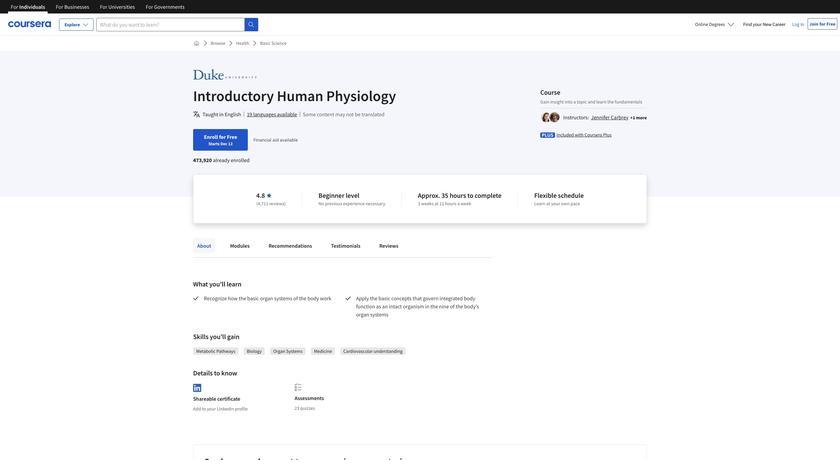 Task type: locate. For each thing, give the bounding box(es) containing it.
log
[[792, 21, 799, 27]]

add
[[193, 406, 201, 412]]

1 vertical spatial learn
[[227, 280, 241, 289]]

1 horizontal spatial free
[[826, 21, 836, 27]]

complete
[[475, 191, 501, 200]]

1 horizontal spatial of
[[450, 304, 455, 310]]

join for free
[[809, 21, 836, 27]]

beginner level no previous experience necessary
[[318, 191, 385, 207]]

systems
[[286, 349, 303, 355]]

log in link
[[789, 20, 808, 28]]

the right how
[[239, 295, 246, 302]]

0 horizontal spatial in
[[219, 111, 224, 118]]

12
[[228, 141, 233, 147]]

certificate
[[217, 396, 240, 403]]

the inside course gain insight into a topic and learn the fundamentals
[[607, 99, 614, 105]]

your left own
[[551, 201, 560, 207]]

no
[[318, 201, 324, 207]]

coursera
[[584, 132, 602, 138]]

0 horizontal spatial to
[[202, 406, 206, 412]]

1 vertical spatial organ
[[356, 312, 369, 318]]

that
[[413, 295, 422, 302]]

reviews link
[[375, 239, 402, 254]]

learn up how
[[227, 280, 241, 289]]

0 horizontal spatial body
[[307, 295, 319, 302]]

to up 'week'
[[467, 191, 473, 200]]

1 horizontal spatial your
[[551, 201, 560, 207]]

0 horizontal spatial learn
[[227, 280, 241, 289]]

0 vertical spatial hours
[[450, 191, 466, 200]]

at left 11 at the right top of page
[[435, 201, 438, 207]]

learn right and
[[596, 99, 606, 105]]

2 vertical spatial to
[[202, 406, 206, 412]]

available inside button
[[277, 111, 297, 118]]

0 vertical spatial free
[[826, 21, 836, 27]]

of down integrated
[[450, 304, 455, 310]]

1 vertical spatial in
[[425, 304, 429, 310]]

necessary
[[366, 201, 385, 207]]

in down govern on the right bottom of page
[[425, 304, 429, 310]]

degrees
[[709, 21, 725, 27]]

enroll for free starts dec 12
[[204, 134, 237, 147]]

0 vertical spatial organ
[[260, 295, 273, 302]]

financial aid available
[[253, 137, 298, 143]]

None search field
[[96, 18, 258, 31]]

in
[[800, 21, 804, 27]]

for left the "governments"
[[146, 3, 153, 10]]

2 body from the left
[[464, 295, 475, 302]]

flexible schedule learn at your own pace
[[534, 191, 584, 207]]

your down shareable certificate
[[207, 406, 216, 412]]

to for know
[[214, 369, 220, 378]]

for left universities
[[100, 3, 107, 10]]

1 horizontal spatial for
[[819, 21, 825, 27]]

basic science link
[[257, 37, 289, 49]]

body's
[[464, 304, 479, 310]]

1 horizontal spatial in
[[425, 304, 429, 310]]

for left businesses
[[56, 3, 63, 10]]

11
[[439, 201, 444, 207]]

human
[[277, 87, 323, 105]]

at inside flexible schedule learn at your own pace
[[546, 201, 550, 207]]

free right join
[[826, 21, 836, 27]]

4.8
[[256, 191, 265, 200]]

integrated
[[440, 295, 463, 302]]

reviews
[[379, 243, 398, 250]]

the up the jennifer carbrey link
[[607, 99, 614, 105]]

available down introductory human physiology
[[277, 111, 297, 118]]

3 for from the left
[[100, 3, 107, 10]]

0 horizontal spatial free
[[227, 134, 237, 140]]

your right find
[[753, 21, 762, 27]]

4 for from the left
[[146, 3, 153, 10]]

1 horizontal spatial body
[[464, 295, 475, 302]]

1 horizontal spatial at
[[546, 201, 550, 207]]

aid
[[272, 137, 279, 143]]

for up dec
[[219, 134, 226, 140]]

explore
[[64, 22, 80, 28]]

cardiovascular understanding
[[343, 349, 403, 355]]

basic right how
[[247, 295, 259, 302]]

organ systems
[[273, 349, 303, 355]]

0 horizontal spatial for
[[219, 134, 226, 140]]

0 vertical spatial for
[[819, 21, 825, 27]]

available right aid
[[280, 137, 298, 143]]

0 horizontal spatial basic
[[247, 295, 259, 302]]

the down integrated
[[456, 304, 463, 310]]

0 vertical spatial of
[[293, 295, 298, 302]]

0 horizontal spatial of
[[293, 295, 298, 302]]

coursera image
[[8, 19, 51, 30]]

0 vertical spatial systems
[[274, 295, 292, 302]]

1 vertical spatial free
[[227, 134, 237, 140]]

1 basic from the left
[[247, 295, 259, 302]]

universities
[[108, 3, 135, 10]]

1 horizontal spatial basic
[[379, 295, 390, 302]]

nine
[[439, 304, 449, 310]]

basic inside apply the basic concepts that govern integrated body function as an intact organism in the nine of the body's organ systems
[[379, 295, 390, 302]]

to for your
[[202, 406, 206, 412]]

organ inside apply the basic concepts that govern integrated body function as an intact organism in the nine of the body's organ systems
[[356, 312, 369, 318]]

recommendations link
[[264, 239, 316, 254]]

hours right 11 at the right top of page
[[445, 201, 456, 207]]

insight
[[550, 99, 564, 105]]

shareable certificate
[[193, 396, 240, 403]]

already
[[213, 157, 230, 164]]

0 vertical spatial available
[[277, 111, 297, 118]]

home image
[[194, 41, 199, 46]]

you'll up recognize at the bottom
[[209, 280, 225, 289]]

function
[[356, 304, 375, 310]]

flexible
[[534, 191, 557, 200]]

emma jakoi image
[[549, 112, 560, 122]]

for for join
[[819, 21, 825, 27]]

understanding
[[374, 349, 403, 355]]

1 vertical spatial a
[[457, 201, 460, 207]]

about
[[197, 243, 211, 250]]

to right add
[[202, 406, 206, 412]]

level
[[346, 191, 359, 200]]

into
[[565, 99, 573, 105]]

2 horizontal spatial to
[[467, 191, 473, 200]]

for right join
[[819, 21, 825, 27]]

govern
[[423, 295, 438, 302]]

1 vertical spatial of
[[450, 304, 455, 310]]

to inside approx. 35 hours to complete 3 weeks at 11 hours a week
[[467, 191, 473, 200]]

financial
[[253, 137, 271, 143]]

0 horizontal spatial a
[[457, 201, 460, 207]]

for for individuals
[[11, 3, 18, 10]]

add to your linkedin profile
[[193, 406, 248, 412]]

1 horizontal spatial a
[[573, 99, 576, 105]]

473,920 already enrolled
[[193, 157, 250, 164]]

a inside approx. 35 hours to complete 3 weeks at 11 hours a week
[[457, 201, 460, 207]]

of
[[293, 295, 298, 302], [450, 304, 455, 310]]

in inside apply the basic concepts that govern integrated body function as an intact organism in the nine of the body's organ systems
[[425, 304, 429, 310]]

metabolic pathways link
[[196, 348, 235, 355]]

basic up an at the left bottom of page
[[379, 295, 390, 302]]

not
[[346, 111, 354, 118]]

1 horizontal spatial organ
[[356, 312, 369, 318]]

1 horizontal spatial learn
[[596, 99, 606, 105]]

body up body's
[[464, 295, 475, 302]]

1 horizontal spatial systems
[[370, 312, 388, 318]]

learn inside course gain insight into a topic and learn the fundamentals
[[596, 99, 606, 105]]

1 body from the left
[[307, 295, 319, 302]]

find
[[743, 21, 752, 27]]

the left work
[[299, 295, 306, 302]]

at inside approx. 35 hours to complete 3 weeks at 11 hours a week
[[435, 201, 438, 207]]

0 vertical spatial your
[[753, 21, 762, 27]]

pathways
[[216, 349, 235, 355]]

1 vertical spatial systems
[[370, 312, 388, 318]]

1 vertical spatial available
[[280, 137, 298, 143]]

1 vertical spatial to
[[214, 369, 220, 378]]

hours
[[450, 191, 466, 200], [445, 201, 456, 207]]

your
[[753, 21, 762, 27], [551, 201, 560, 207], [207, 406, 216, 412]]

1 horizontal spatial to
[[214, 369, 220, 378]]

2 horizontal spatial your
[[753, 21, 762, 27]]

0 horizontal spatial at
[[435, 201, 438, 207]]

duke university image
[[193, 67, 257, 82]]

0 horizontal spatial systems
[[274, 295, 292, 302]]

1 vertical spatial you'll
[[210, 333, 226, 341]]

jennifer carbrey link
[[591, 114, 628, 121]]

hours up 'week'
[[450, 191, 466, 200]]

you'll up metabolic pathways
[[210, 333, 226, 341]]

a right into
[[573, 99, 576, 105]]

for
[[819, 21, 825, 27], [219, 134, 226, 140]]

0 vertical spatial to
[[467, 191, 473, 200]]

0 vertical spatial you'll
[[209, 280, 225, 289]]

work
[[320, 295, 331, 302]]

you'll for skills
[[210, 333, 226, 341]]

free inside enroll for free starts dec 12
[[227, 134, 237, 140]]

health link
[[233, 37, 252, 49]]

1 for from the left
[[11, 3, 18, 10]]

more
[[636, 115, 647, 121]]

systems inside apply the basic concepts that govern integrated body function as an intact organism in the nine of the body's organ systems
[[370, 312, 388, 318]]

some content may not be translated
[[303, 111, 385, 118]]

1 vertical spatial your
[[551, 201, 560, 207]]

to left know
[[214, 369, 220, 378]]

approx. 35 hours to complete 3 weeks at 11 hours a week
[[418, 191, 501, 207]]

gain
[[227, 333, 239, 341]]

0 vertical spatial learn
[[596, 99, 606, 105]]

concepts
[[391, 295, 411, 302]]

(4,711
[[256, 201, 268, 207]]

pace
[[571, 201, 580, 207]]

in
[[219, 111, 224, 118], [425, 304, 429, 310]]

body left work
[[307, 295, 319, 302]]

1 vertical spatial for
[[219, 134, 226, 140]]

basic science
[[260, 40, 287, 46]]

online degrees
[[695, 21, 725, 27]]

the down govern on the right bottom of page
[[431, 304, 438, 310]]

at
[[435, 201, 438, 207], [546, 201, 550, 207]]

of left work
[[293, 295, 298, 302]]

at right learn
[[546, 201, 550, 207]]

a left 'week'
[[457, 201, 460, 207]]

recommendations
[[269, 243, 312, 250]]

systems
[[274, 295, 292, 302], [370, 312, 388, 318]]

2 vertical spatial your
[[207, 406, 216, 412]]

2 for from the left
[[56, 3, 63, 10]]

cardiovascular understanding link
[[343, 348, 403, 355]]

2 at from the left
[[546, 201, 550, 207]]

for inside enroll for free starts dec 12
[[219, 134, 226, 140]]

free up 12
[[227, 134, 237, 140]]

0 horizontal spatial organ
[[260, 295, 273, 302]]

1 at from the left
[[435, 201, 438, 207]]

for left individuals
[[11, 3, 18, 10]]

dec
[[220, 141, 227, 147]]

enrolled
[[231, 157, 250, 164]]

in right taught
[[219, 111, 224, 118]]

2 basic from the left
[[379, 295, 390, 302]]

0 vertical spatial a
[[573, 99, 576, 105]]



Task type: describe. For each thing, give the bounding box(es) containing it.
quizzes
[[300, 406, 315, 412]]

+1 more button
[[630, 114, 647, 121]]

473,920
[[193, 157, 212, 164]]

online degrees button
[[690, 17, 740, 32]]

body inside apply the basic concepts that govern integrated body function as an intact organism in the nine of the body's organ systems
[[464, 295, 475, 302]]

some
[[303, 111, 316, 118]]

basic
[[260, 40, 271, 46]]

jennifer
[[591, 114, 610, 121]]

apply the basic concepts that govern integrated body function as an intact organism in the nine of the body's organ systems
[[356, 295, 480, 318]]

for for businesses
[[56, 3, 63, 10]]

+1
[[630, 115, 635, 121]]

intact
[[389, 304, 402, 310]]

23
[[295, 406, 299, 412]]

19 languages available
[[247, 111, 297, 118]]

for governments
[[146, 3, 185, 10]]

recognize
[[204, 295, 227, 302]]

recognize how the basic organ systems of the body work
[[204, 295, 332, 302]]

english
[[225, 111, 241, 118]]

testimonials
[[331, 243, 360, 250]]

free for enroll
[[227, 134, 237, 140]]

career
[[773, 21, 786, 27]]

skills you'll gain
[[193, 333, 239, 341]]

instructors:
[[563, 114, 589, 121]]

profile
[[235, 406, 248, 412]]

for for enroll
[[219, 134, 226, 140]]

details
[[193, 369, 213, 378]]

cardiovascular
[[343, 349, 373, 355]]

course
[[540, 88, 560, 96]]

free for join
[[826, 21, 836, 27]]

35
[[441, 191, 448, 200]]

for universities
[[100, 3, 135, 10]]

details to know
[[193, 369, 237, 378]]

as
[[376, 304, 381, 310]]

organ
[[273, 349, 285, 355]]

19 languages available button
[[247, 110, 297, 119]]

science
[[271, 40, 287, 46]]

for for universities
[[100, 3, 107, 10]]

what
[[193, 280, 208, 289]]

What do you want to learn? text field
[[96, 18, 245, 31]]

schedule
[[558, 191, 584, 200]]

log in
[[792, 21, 804, 27]]

introductory
[[193, 87, 274, 105]]

own
[[561, 201, 570, 207]]

find your new career
[[743, 21, 786, 27]]

physiology
[[326, 87, 396, 105]]

assessments
[[295, 395, 324, 402]]

biology
[[247, 349, 262, 355]]

with
[[575, 132, 584, 138]]

enroll
[[204, 134, 218, 140]]

plus
[[603, 132, 612, 138]]

modules
[[230, 243, 250, 250]]

you'll for what
[[209, 280, 225, 289]]

instructors: jennifer carbrey +1 more
[[563, 114, 647, 121]]

new
[[763, 21, 772, 27]]

an
[[382, 304, 388, 310]]

the up "as"
[[370, 295, 377, 302]]

carbrey
[[611, 114, 628, 121]]

modules link
[[226, 239, 254, 254]]

join
[[809, 21, 818, 27]]

for for governments
[[146, 3, 153, 10]]

1 vertical spatial hours
[[445, 201, 456, 207]]

19
[[247, 111, 252, 118]]

beginner
[[318, 191, 344, 200]]

jennifer carbrey image
[[541, 112, 551, 122]]

gain
[[540, 99, 549, 105]]

what you'll learn
[[193, 280, 241, 289]]

0 vertical spatial in
[[219, 111, 224, 118]]

0 horizontal spatial your
[[207, 406, 216, 412]]

approx.
[[418, 191, 440, 200]]

of inside apply the basic concepts that govern integrated body function as an intact organism in the nine of the body's organ systems
[[450, 304, 455, 310]]

available for 19 languages available
[[277, 111, 297, 118]]

about link
[[193, 239, 215, 254]]

languages
[[253, 111, 276, 118]]

included with coursera plus
[[557, 132, 612, 138]]

translated
[[362, 111, 385, 118]]

testimonials link
[[327, 239, 364, 254]]

governments
[[154, 3, 185, 10]]

metabolic
[[196, 349, 215, 355]]

your inside flexible schedule learn at your own pace
[[551, 201, 560, 207]]

available for financial aid available
[[280, 137, 298, 143]]

organism
[[403, 304, 424, 310]]

linkedin
[[217, 406, 234, 412]]

browse
[[211, 40, 225, 46]]

experience
[[343, 201, 365, 207]]

a inside course gain insight into a topic and learn the fundamentals
[[573, 99, 576, 105]]

metabolic pathways
[[196, 349, 235, 355]]

your inside "link"
[[753, 21, 762, 27]]

may
[[335, 111, 345, 118]]

banner navigation
[[5, 0, 190, 14]]

be
[[355, 111, 360, 118]]

learn
[[534, 201, 545, 207]]

coursera plus image
[[540, 133, 555, 138]]

individuals
[[19, 3, 45, 10]]



Task type: vqa. For each thing, say whether or not it's contained in the screenshot.
Studies
no



